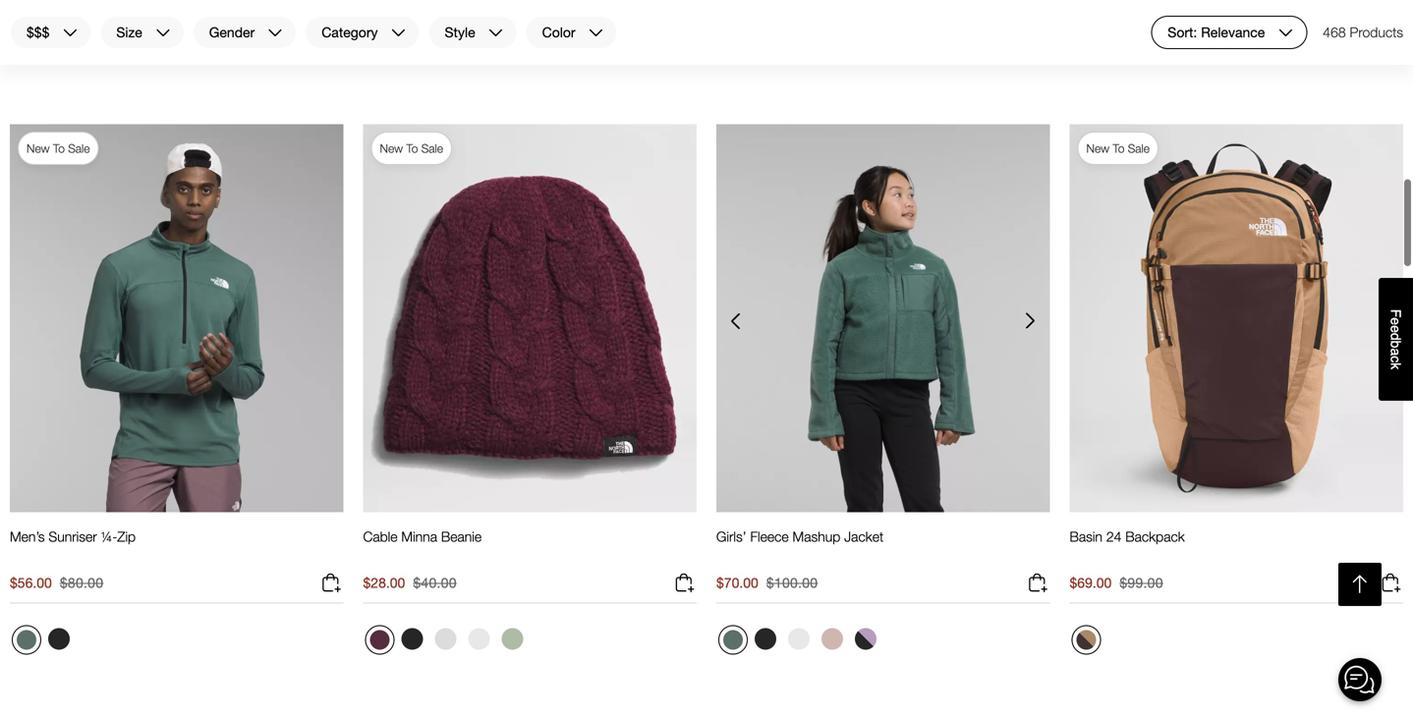 Task type: locate. For each thing, give the bounding box(es) containing it.
a
[[1389, 349, 1405, 356]]

girls' fleece mashup jacket
[[717, 529, 884, 546]]

$40.00
[[413, 576, 457, 592]]

khaki stone/almond butter image
[[115, 0, 137, 19]]

1 horizontal spatial tnf black image
[[755, 629, 777, 651]]

gardenia white image left pink moss 'image'
[[789, 629, 810, 651]]

to for 24
[[1113, 142, 1125, 156]]

2 dark sage radio from the left
[[719, 626, 748, 656]]

1 new from the left
[[27, 142, 50, 156]]

sunriser
[[49, 529, 97, 546]]

gardenia white image inside radio
[[469, 629, 490, 651]]

to for sunriser
[[53, 142, 65, 156]]

beanie
[[441, 529, 482, 546]]

2 to from the left
[[406, 142, 418, 156]]

1 cave blue radio from the left
[[365, 0, 395, 23]]

tnf black radio left gardenia white option
[[750, 624, 782, 656]]

gardenia white image inside option
[[789, 629, 810, 651]]

2 new to sale from the left
[[380, 142, 443, 156]]

3 sale from the left
[[1129, 142, 1150, 156]]

to
[[53, 142, 65, 156], [406, 142, 418, 156], [1113, 142, 1125, 156]]

dark sage image left tnf black radio at the left of page
[[17, 631, 36, 651]]

boysenberry image
[[370, 631, 390, 651]]

2 horizontal spatial new to sale
[[1087, 142, 1150, 156]]

tnf black image
[[402, 629, 423, 651], [755, 629, 777, 651]]

1 gardenia white image from the left
[[469, 629, 490, 651]]

sort: relevance
[[1168, 24, 1266, 40]]

e
[[1389, 318, 1405, 326], [1389, 326, 1405, 333]]

dark sage image down $70.00 at the bottom
[[724, 631, 743, 651]]

$28.00
[[363, 576, 405, 592]]

1 e from the top
[[1389, 318, 1405, 326]]

sale
[[68, 142, 90, 156], [422, 142, 443, 156], [1129, 142, 1150, 156]]

1 horizontal spatial new
[[380, 142, 403, 156]]

basin 24 backpack image
[[1070, 124, 1404, 513]]

0 horizontal spatial tnf black image
[[402, 629, 423, 651]]

Almond Butter/Coal Brown radio
[[1072, 626, 1102, 656]]

gardenia white image
[[469, 629, 490, 651], [789, 629, 810, 651]]

tnf light grey heather image
[[435, 629, 457, 651]]

fawn grey engraved mountain print image
[[82, 0, 103, 19]]

tnf black image down $80.00
[[48, 629, 70, 651]]

girls' fleece mashup jacket image
[[717, 124, 1051, 513]]

2 horizontal spatial cave blue radio
[[1072, 0, 1102, 23]]

1 horizontal spatial tnf black radio
[[430, 0, 462, 23]]

1 horizontal spatial dark sage image
[[724, 631, 743, 651]]

0 horizontal spatial dark sage radio
[[12, 626, 41, 656]]

Khaki Stone/Almond Butter radio
[[110, 0, 142, 23]]

mashup
[[793, 529, 841, 546]]

0 horizontal spatial sale
[[68, 142, 90, 156]]

pink moss image
[[822, 629, 844, 651]]

2 horizontal spatial sale
[[1129, 142, 1150, 156]]

tnf black image inside radio
[[48, 629, 70, 651]]

sort: relevance button
[[1152, 16, 1308, 49]]

0 horizontal spatial to
[[53, 142, 65, 156]]

Cave Blue radio
[[365, 0, 395, 23], [719, 0, 748, 23], [1072, 0, 1102, 23]]

tnf black image up style
[[435, 0, 457, 19]]

1 sale from the left
[[68, 142, 90, 156]]

tnf black radio up style
[[430, 0, 462, 23]]

2 horizontal spatial to
[[1113, 142, 1125, 156]]

2 sale from the left
[[422, 142, 443, 156]]

0 horizontal spatial tnf black radio
[[397, 624, 428, 656]]

1 to from the left
[[53, 142, 65, 156]]

gender
[[209, 24, 255, 40]]

gardenia white image for gardenia white radio
[[469, 629, 490, 651]]

3 to from the left
[[1113, 142, 1125, 156]]

TNF Black radio
[[43, 624, 75, 656]]

TNF Light Grey Heather radio
[[430, 624, 462, 656]]

$70.00
[[717, 576, 759, 592]]

cable
[[363, 529, 398, 546]]

0 horizontal spatial tnf black image
[[48, 629, 70, 651]]

468
[[1324, 24, 1347, 40]]

2 e from the top
[[1389, 326, 1405, 333]]

tnf black radio for girls' fleece mashup jacket
[[750, 624, 782, 656]]

1 horizontal spatial new to sale
[[380, 142, 443, 156]]

2 new from the left
[[380, 142, 403, 156]]

new for basin
[[1087, 142, 1110, 156]]

3 cave blue radio from the left
[[1072, 0, 1102, 23]]

lupine/tnf black image
[[855, 629, 877, 651]]

girls' fleece mashup jacket button
[[717, 529, 884, 564]]

Dark Sage radio
[[12, 626, 41, 656], [719, 626, 748, 656]]

f e e d b a c k button
[[1380, 278, 1414, 401]]

new to sale
[[27, 142, 90, 156], [380, 142, 443, 156], [1087, 142, 1150, 156]]

tnf black image
[[435, 0, 457, 19], [48, 629, 70, 651]]

0 horizontal spatial new
[[27, 142, 50, 156]]

2 dark sage image from the left
[[724, 631, 743, 651]]

dark sage radio down $70.00 at the bottom
[[719, 626, 748, 656]]

1 tnf black image from the left
[[402, 629, 423, 651]]

$69.00
[[1070, 576, 1112, 592]]

relevance
[[1202, 24, 1266, 40]]

¼-
[[101, 529, 117, 546]]

men's sunriser ¼-zip
[[10, 529, 136, 546]]

0 horizontal spatial gardenia white image
[[469, 629, 490, 651]]

gardenia white image for gardenia white option
[[789, 629, 810, 651]]

3 new to sale from the left
[[1087, 142, 1150, 156]]

c
[[1389, 356, 1405, 363]]

tnf black image left gardenia white option
[[755, 629, 777, 651]]

1 horizontal spatial cave blue radio
[[719, 0, 748, 23]]

gardenia white image right tnf light grey heather image
[[469, 629, 490, 651]]

f e e d b a c k
[[1389, 310, 1405, 370]]

2 cave blue radio from the left
[[719, 0, 748, 23]]

2 horizontal spatial tnf black radio
[[750, 624, 782, 656]]

new for cable
[[380, 142, 403, 156]]

0 horizontal spatial cave blue radio
[[365, 0, 395, 23]]

cable minna beanie button
[[363, 529, 482, 564]]

tnf black image right boysenberry image
[[402, 629, 423, 651]]

1 horizontal spatial gardenia white image
[[789, 629, 810, 651]]

new
[[27, 142, 50, 156], [380, 142, 403, 156], [1087, 142, 1110, 156]]

0 horizontal spatial new to sale
[[27, 142, 90, 156]]

1 horizontal spatial dark sage radio
[[719, 626, 748, 656]]

1 vertical spatial tnf black image
[[48, 629, 70, 651]]

e up d
[[1389, 318, 1405, 326]]

2 gardenia white image from the left
[[789, 629, 810, 651]]

1 horizontal spatial tnf black image
[[435, 0, 457, 19]]

2 horizontal spatial new
[[1087, 142, 1110, 156]]

e up b
[[1389, 326, 1405, 333]]

$choose color$ option group
[[10, 0, 144, 31], [363, 0, 464, 31], [719, 0, 748, 23], [1072, 0, 1102, 23], [10, 624, 77, 664], [363, 624, 530, 664], [717, 624, 884, 664]]

cable minna beanie
[[363, 529, 482, 546]]

basin 24 backpack
[[1070, 529, 1186, 546]]

1 horizontal spatial to
[[406, 142, 418, 156]]

jacket
[[845, 529, 884, 546]]

1 dark sage radio from the left
[[12, 626, 41, 656]]

tnf black radio right boysenberry image
[[397, 624, 428, 656]]

$99.00
[[1120, 576, 1164, 592]]

3 new from the left
[[1087, 142, 1110, 156]]

to for minna
[[406, 142, 418, 156]]

dark sage image
[[17, 631, 36, 651], [724, 631, 743, 651]]

Gardenia White radio
[[784, 624, 815, 656]]

1 dark sage image from the left
[[17, 631, 36, 651]]

dark sage radio left tnf black radio at the left of page
[[12, 626, 41, 656]]

style button
[[428, 16, 518, 49]]

1 horizontal spatial sale
[[422, 142, 443, 156]]

zip
[[117, 529, 136, 546]]

2 tnf black image from the left
[[755, 629, 777, 651]]

men's sunriser ¼-zip image
[[10, 124, 344, 513]]

1 new to sale from the left
[[27, 142, 90, 156]]

size button
[[100, 16, 185, 49]]

0 vertical spatial tnf black image
[[435, 0, 457, 19]]

0 horizontal spatial dark sage image
[[17, 631, 36, 651]]

TNF Black radio
[[430, 0, 462, 23], [397, 624, 428, 656], [750, 624, 782, 656]]

dark sage image for $56.00
[[17, 631, 36, 651]]

Gardenia White radio
[[464, 624, 495, 656]]

almond butter/coal brown image
[[1077, 631, 1097, 651]]



Task type: describe. For each thing, give the bounding box(es) containing it.
sale for minna
[[422, 142, 443, 156]]

$80.00
[[60, 576, 104, 592]]

basin 24 backpack button
[[1070, 529, 1186, 564]]

sort:
[[1168, 24, 1198, 40]]

backpack
[[1126, 529, 1186, 546]]

swipe  next image
[[1015, 306, 1047, 338]]

radiant orange image
[[402, 0, 423, 19]]

Cave Blue/Shady Blue radio
[[12, 0, 41, 23]]

cave blue image
[[370, 0, 390, 19]]

Pink Moss radio
[[817, 624, 849, 656]]

gardenia white/sulphur moss image
[[48, 0, 70, 19]]

$100.00
[[767, 576, 818, 592]]

cable minna beanie image
[[363, 124, 697, 513]]

size
[[116, 24, 142, 40]]

category button
[[305, 16, 420, 49]]

dark sage radio for $56.00
[[12, 626, 41, 656]]

$$$
[[27, 24, 50, 40]]

tnf black radio for cable minna beanie
[[397, 624, 428, 656]]

dark sage image for $70.00
[[724, 631, 743, 651]]

new to sale for 24
[[1087, 142, 1150, 156]]

Boysenberry radio
[[365, 626, 395, 656]]

men's
[[10, 529, 45, 546]]

girls'
[[717, 529, 747, 546]]

$56.00
[[10, 576, 52, 592]]

tnf black image for $40.00
[[402, 629, 423, 651]]

Fawn Grey Engraved Mountain Print radio
[[77, 0, 108, 23]]

Gardenia White/Sulphur Moss radio
[[43, 0, 75, 23]]

24
[[1107, 529, 1122, 546]]

468 products
[[1324, 24, 1404, 40]]

tnf black image for $100.00
[[755, 629, 777, 651]]

gender button
[[193, 16, 297, 49]]

sale for 24
[[1129, 142, 1150, 156]]

new for men's
[[27, 142, 50, 156]]

new to sale for sunriser
[[27, 142, 90, 156]]

men's sunriser ¼-zip button
[[10, 529, 136, 564]]

468 products status
[[1324, 16, 1404, 49]]

b
[[1389, 341, 1405, 349]]

basin
[[1070, 529, 1103, 546]]

misty sage image
[[502, 629, 524, 651]]

f
[[1389, 310, 1405, 318]]

k
[[1389, 363, 1405, 370]]

dark sage radio for $70.00
[[719, 626, 748, 656]]

swipe previous image
[[721, 306, 752, 338]]

d
[[1389, 333, 1405, 341]]

minna
[[402, 529, 438, 546]]

color button
[[526, 16, 618, 49]]

new to sale for minna
[[380, 142, 443, 156]]

products
[[1351, 24, 1404, 40]]

color
[[542, 24, 576, 40]]

$$$ button
[[10, 16, 92, 49]]

style
[[445, 24, 476, 40]]

sale for sunriser
[[68, 142, 90, 156]]

Lupine/TNF Black radio
[[851, 624, 882, 656]]

fleece
[[751, 529, 789, 546]]

Radiant Orange radio
[[397, 0, 428, 23]]

category
[[322, 24, 378, 40]]

back to top image
[[1348, 572, 1373, 598]]

Misty Sage radio
[[497, 624, 529, 656]]

cave blue/shady blue image
[[17, 0, 36, 19]]



Task type: vqa. For each thing, say whether or not it's contained in the screenshot.
the bottom FLAG
no



